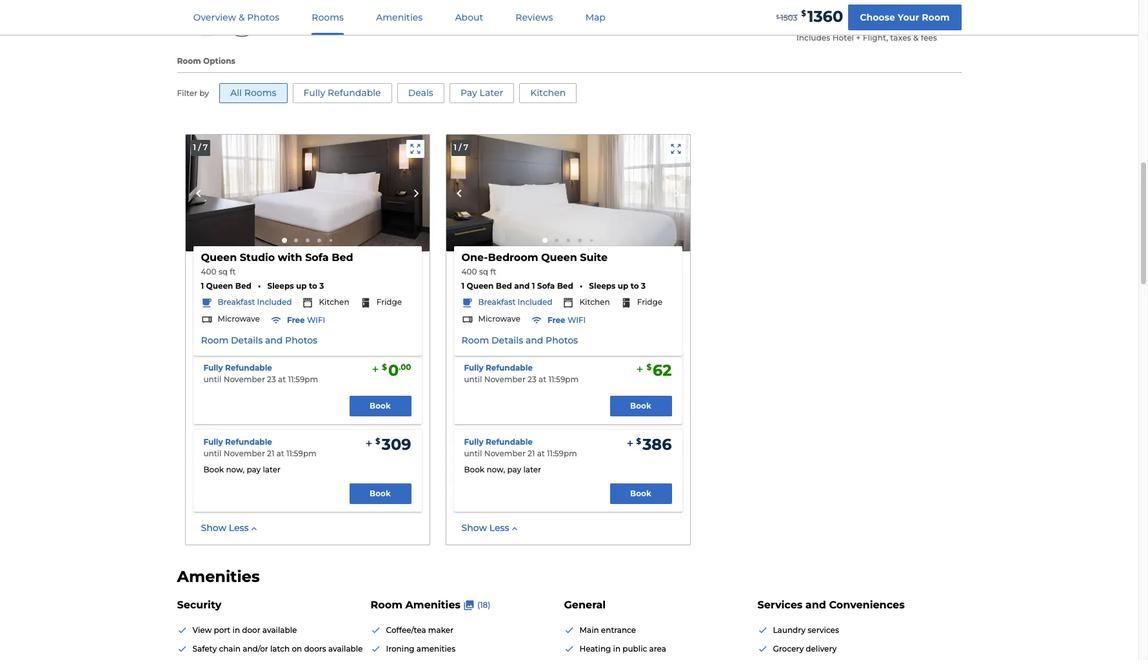 Task type: locate. For each thing, give the bounding box(es) containing it.
$ left 0
[[382, 363, 387, 372]]

go to image #4 image for 0
[[317, 239, 321, 243]]

go to image #2 image
[[294, 239, 298, 243], [555, 239, 559, 243]]

microwave
[[218, 314, 260, 324], [479, 314, 521, 324]]

+ up options
[[221, 12, 227, 25]]

0 horizontal spatial +
[[221, 12, 227, 25]]

0 horizontal spatial go to image #1 image
[[282, 238, 287, 244]]

photo carousel region for 62
[[446, 135, 690, 252]]

show less for 386
[[462, 523, 510, 534]]

room details and photos for 0
[[201, 335, 318, 347]]

at for 0
[[278, 375, 286, 385]]

your
[[312, 19, 336, 31]]

go to image #4 image up queen studio with sofa bed 400 sq ft 1 queen bed   •   sleeps up to 3
[[317, 239, 321, 243]]

0 horizontal spatial /
[[198, 143, 201, 152]]

1 horizontal spatial less
[[490, 523, 510, 534]]

free wifi for 0
[[287, 316, 325, 325]]

free for 62
[[548, 316, 566, 325]]

1 horizontal spatial breakfast
[[479, 298, 516, 307]]

2 less from the left
[[490, 523, 510, 534]]

0 horizontal spatial 400
[[201, 267, 217, 277]]

1 / from the left
[[198, 143, 201, 152]]

& for save
[[312, 4, 317, 13]]

overview
[[193, 12, 236, 23]]

0 horizontal spatial to
[[309, 281, 317, 291]]

1 photo carousel region from the left
[[186, 135, 429, 252]]

2 details from the left
[[492, 335, 523, 347]]

later for 309
[[263, 465, 281, 475]]

1 now, from the left
[[226, 465, 245, 475]]

0 vertical spatial bundle
[[280, 4, 310, 13]]

1 horizontal spatial room details and photos button
[[462, 335, 578, 348]]

wifi for 0
[[307, 316, 325, 325]]

$ left 1503
[[776, 14, 780, 20]]

3 inside 'one-bedroom queen suite 400 sq ft 1 queen bed and 1 sofa bed   •   sleeps up to 3'
[[641, 281, 646, 291]]

room amenities
[[371, 599, 461, 612]]

00
[[401, 363, 411, 372]]

fully inside filter by amenity region
[[304, 87, 325, 99]]

until for 386
[[464, 449, 482, 459]]

2 breakfast included from the left
[[479, 298, 553, 307]]

2 go to image #5 image from the left
[[590, 240, 593, 242]]

bed down bedroom
[[496, 281, 512, 291]]

go to image #4 image
[[317, 239, 321, 243], [578, 239, 582, 243]]

room
[[922, 11, 950, 23], [177, 56, 201, 66], [201, 335, 229, 347], [462, 335, 489, 347], [371, 599, 403, 612]]

0 horizontal spatial available
[[263, 626, 297, 636]]

photo carousel region for 0
[[186, 135, 429, 252]]

conveniences
[[829, 599, 905, 612]]

go to image #1 image
[[282, 238, 287, 244], [542, 238, 548, 244]]

2 fully refundable until november 23 at 11:59pm from the left
[[464, 363, 579, 385]]

available
[[263, 626, 297, 636], [328, 645, 363, 654]]

breakfast down bedroom
[[479, 298, 516, 307]]

& right overview in the left top of the page
[[239, 12, 245, 23]]

1 horizontal spatial available
[[328, 645, 363, 654]]

2 to from the left
[[631, 281, 639, 291]]

1 23 from the left
[[267, 375, 276, 385]]

2 microwave from the left
[[479, 314, 521, 324]]

free down 'one-bedroom queen suite 400 sq ft 1 queen bed and 1 sofa bed   •   sleeps up to 3'
[[548, 316, 566, 325]]

fully
[[304, 87, 325, 99], [204, 363, 223, 373], [464, 363, 484, 373], [204, 437, 223, 447], [464, 437, 484, 447]]

1 less from the left
[[229, 523, 249, 534]]

november for 386
[[484, 449, 526, 459]]

services
[[808, 626, 840, 636]]

now,
[[226, 465, 245, 475], [487, 465, 505, 475]]

2 3 from the left
[[641, 281, 646, 291]]

400 inside queen studio with sofa bed 400 sq ft 1 queen bed   •   sleeps up to 3
[[201, 267, 217, 277]]

0 horizontal spatial up
[[296, 281, 307, 291]]

1 horizontal spatial go to image #4 image
[[578, 239, 582, 243]]

free wifi down 'one-bedroom queen suite 400 sq ft 1 queen bed and 1 sofa bed   •   sleeps up to 3'
[[548, 316, 586, 325]]

0 horizontal spatial 3
[[320, 281, 324, 291]]

microwave down bedroom
[[479, 314, 521, 324]]

go to image #1 image up 'one-bedroom queen suite 400 sq ft 1 queen bed and 1 sofa bed   •   sleeps up to 3'
[[542, 238, 548, 244]]

1 horizontal spatial bundle
[[797, 18, 836, 30]]

& inside bundle price: $1360 per person includes hotel + flight, taxes & fees
[[914, 33, 919, 43]]

1 1 / 7 from the left
[[193, 143, 208, 152]]

wifi down 'one-bedroom queen suite 400 sq ft 1 queen bed and 1 sofa bed   •   sleeps up to 3'
[[568, 316, 586, 325]]

$ for 1503
[[776, 14, 780, 20]]

go to image #3 image up queen studio with sofa bed 400 sq ft 1 queen bed   •   sleeps up to 3
[[306, 239, 309, 243]]

23
[[267, 375, 276, 385], [528, 375, 537, 385]]

1 included from the left
[[257, 298, 292, 307]]

included
[[257, 298, 292, 307], [518, 298, 553, 307]]

1 horizontal spatial show less
[[462, 523, 510, 534]]

show less button for 309
[[201, 523, 259, 535]]

1 fully refundable until november 21 at 11:59pm book now, pay later from the left
[[204, 437, 317, 475]]

21 for 309
[[267, 449, 275, 459]]

bundle up select
[[280, 4, 310, 13]]

1 fully refundable until november 23 at 11:59pm from the left
[[204, 363, 318, 385]]

7 down by
[[203, 143, 208, 152]]

2 show from the left
[[462, 523, 487, 534]]

bundle for price:
[[797, 18, 836, 30]]

queen studio with sofa bed 400 sq ft 1 queen bed   •   sleeps up to 3
[[201, 252, 353, 291]]

1 go to image #4 image from the left
[[317, 239, 321, 243]]

2 fridge from the left
[[637, 298, 663, 307]]

1 vertical spatial bed
[[496, 281, 512, 291]]

+
[[221, 12, 227, 25], [857, 33, 861, 43]]

& left 'fees'
[[914, 33, 919, 43]]

pay
[[461, 87, 477, 99]]

show less for 309
[[201, 523, 249, 534]]

0 horizontal spatial show less button
[[201, 523, 259, 535]]

kitchen for 0
[[319, 298, 350, 307]]

0 horizontal spatial photos
[[247, 12, 280, 23]]

show less button
[[201, 523, 259, 535], [462, 523, 520, 535]]

1 horizontal spatial bed
[[496, 281, 512, 291]]

2 wifi from the left
[[568, 316, 586, 325]]

included down queen studio with sofa bed 400 sq ft 1 queen bed   •   sleeps up to 3
[[257, 298, 292, 307]]

1 free from the left
[[287, 316, 305, 325]]

2 1 / 7 from the left
[[454, 143, 468, 152]]

deals
[[408, 87, 434, 99]]

image #1 image
[[186, 135, 429, 252], [446, 135, 690, 252]]

1 horizontal spatial sq
[[479, 267, 488, 277]]

1 horizontal spatial image #1 image
[[446, 135, 690, 252]]

breakfast included down queen studio with sofa bed 400 sq ft 1 queen bed   •   sleeps up to 3
[[218, 298, 292, 307]]

1 go to image #1 image from the left
[[282, 238, 287, 244]]

$ for 386
[[637, 437, 642, 447]]

$ inside $ 0 . 00
[[382, 363, 387, 372]]

21
[[267, 449, 275, 459], [528, 449, 535, 459]]

0 horizontal spatial 23
[[267, 375, 276, 385]]

1 horizontal spatial free wifi
[[548, 316, 586, 325]]

0 horizontal spatial show
[[201, 523, 227, 534]]

1 horizontal spatial +
[[857, 33, 861, 43]]

1 7 from the left
[[203, 143, 208, 152]]

free wifi down queen studio with sofa bed 400 sq ft 1 queen bed   •   sleeps up to 3
[[287, 316, 325, 325]]

1 horizontal spatial kitchen
[[531, 87, 566, 99]]

breakfast included down bedroom
[[479, 298, 553, 307]]

0 horizontal spatial fully refundable until november 23 at 11:59pm
[[204, 363, 318, 385]]

11:59pm
[[288, 375, 318, 385], [549, 375, 579, 385], [287, 449, 317, 459], [547, 449, 577, 459]]

2 up from the left
[[618, 281, 629, 291]]

tab list
[[177, 0, 622, 35]]

person
[[925, 18, 962, 30]]

photo carousel region
[[186, 135, 429, 252], [446, 135, 690, 252]]

0 vertical spatial +
[[221, 12, 227, 25]]

reviews
[[516, 12, 553, 23]]

1 horizontal spatial ft
[[491, 267, 497, 277]]

deals button
[[397, 83, 445, 103]]

$ left 309
[[376, 437, 381, 447]]

0 horizontal spatial bed
[[332, 252, 353, 264]]

go to image #5 image up 'suite'
[[590, 240, 593, 242]]

to inside 'one-bedroom queen suite 400 sq ft 1 queen bed and 1 sofa bed   •   sleeps up to 3'
[[631, 281, 639, 291]]

0 horizontal spatial included
[[257, 298, 292, 307]]

go to image #2 image for 62
[[555, 239, 559, 243]]

0 horizontal spatial room details and photos
[[201, 335, 318, 347]]

amenities up the maker
[[406, 599, 461, 612]]

1 inside queen studio with sofa bed 400 sq ft 1 queen bed   •   sleeps up to 3
[[201, 281, 204, 291]]

bundle & save select your hotel
[[275, 4, 367, 31]]

amenities
[[417, 645, 456, 654]]

to
[[309, 281, 317, 291], [631, 281, 639, 291]]

0 horizontal spatial free
[[287, 316, 305, 325]]

2 go to image #4 image from the left
[[578, 239, 582, 243]]

2 go to image #1 image from the left
[[542, 238, 548, 244]]

fridge for 0
[[377, 298, 402, 307]]

2 vertical spatial amenities
[[406, 599, 461, 612]]

fully refundable until november 23 at 11:59pm for 0
[[204, 363, 318, 385]]

1 / 7 down by
[[193, 143, 208, 152]]

2 go to image #2 image from the left
[[555, 239, 559, 243]]

/ for 0
[[198, 143, 201, 152]]

pay later button
[[450, 83, 514, 103]]

about button
[[440, 1, 499, 35]]

0 horizontal spatial fully refundable until november 21 at 11:59pm book now, pay later
[[204, 437, 317, 475]]

2 horizontal spatial kitchen
[[580, 298, 610, 307]]

1 pay from the left
[[247, 465, 261, 475]]

per
[[905, 18, 923, 30]]

1 later from the left
[[263, 465, 281, 475]]

62
[[653, 361, 672, 380]]

0 horizontal spatial pay
[[247, 465, 261, 475]]

1 horizontal spatial pay
[[507, 465, 522, 475]]

november for 62
[[484, 375, 526, 385]]

microwave down queen studio with sofa bed 400 sq ft 1 queen bed   •   sleeps up to 3
[[218, 314, 260, 324]]

1 / 7 for 62
[[454, 143, 468, 152]]

1 to from the left
[[309, 281, 317, 291]]

& for photos
[[239, 12, 245, 23]]

sofa inside 'one-bedroom queen suite 400 sq ft 1 queen bed and 1 sofa bed   •   sleeps up to 3'
[[537, 281, 555, 291]]

0 horizontal spatial less
[[229, 523, 249, 534]]

go to image #2 image up the "with"
[[294, 239, 298, 243]]

fully for 62
[[464, 363, 484, 373]]

1 horizontal spatial go to image #5 image
[[590, 240, 593, 242]]

book button down 0
[[349, 396, 411, 417]]

go to image #3 image
[[306, 239, 309, 243], [566, 239, 570, 243]]

fully refundable until november 23 at 11:59pm for 62
[[464, 363, 579, 385]]

0 horizontal spatial sofa
[[305, 252, 329, 264]]

2 21 from the left
[[528, 449, 535, 459]]

room details and photos button for 62
[[462, 335, 578, 348]]

go to image #2 image for 0
[[294, 239, 298, 243]]

2 free wifi from the left
[[548, 316, 586, 325]]

later
[[263, 465, 281, 475], [524, 465, 541, 475]]

1503
[[781, 13, 798, 22]]

3
[[320, 281, 324, 291], [641, 281, 646, 291]]

1 go to image #2 image from the left
[[294, 239, 298, 243]]

available up latch
[[263, 626, 297, 636]]

go to image #1 image for 0
[[282, 238, 287, 244]]

1 3 from the left
[[320, 281, 324, 291]]

book button down $ 309
[[349, 484, 411, 504]]

details
[[231, 335, 263, 347], [492, 335, 523, 347]]

hotel
[[833, 33, 854, 43]]

$ for 0
[[382, 363, 387, 372]]

2 / from the left
[[459, 143, 462, 152]]

1 vertical spatial bundle
[[797, 18, 836, 30]]

view port in door available
[[193, 626, 297, 636]]

details for 0
[[231, 335, 263, 347]]

0 horizontal spatial free wifi
[[287, 316, 325, 325]]

0 horizontal spatial 1 / 7
[[193, 143, 208, 152]]

/
[[198, 143, 201, 152], [459, 143, 462, 152]]

bed
[[332, 252, 353, 264], [496, 281, 512, 291]]

go to image #2 image up 'one-bedroom queen suite 400 sq ft 1 queen bed and 1 sofa bed   •   sleeps up to 3'
[[555, 239, 559, 243]]

1 room details and photos from the left
[[201, 335, 318, 347]]

in left public
[[613, 645, 621, 654]]

book button down $ 386
[[610, 484, 672, 504]]

all rooms button
[[219, 83, 287, 103]]

to inside queen studio with sofa bed 400 sq ft 1 queen bed   •   sleeps up to 3
[[309, 281, 317, 291]]

free wifi for 62
[[548, 316, 586, 325]]

fees
[[921, 33, 938, 43]]

2 room details and photos from the left
[[462, 335, 578, 347]]

1 horizontal spatial 23
[[528, 375, 537, 385]]

2 horizontal spatial &
[[914, 33, 919, 43]]

your
[[898, 11, 920, 23]]

book for 386
[[631, 489, 652, 499]]

0 horizontal spatial breakfast
[[218, 298, 255, 307]]

taxes
[[891, 33, 912, 43]]

november
[[224, 375, 265, 385], [484, 375, 526, 385], [224, 449, 265, 459], [484, 449, 526, 459]]

1 wifi from the left
[[307, 316, 325, 325]]

1 / 7
[[193, 143, 208, 152], [454, 143, 468, 152]]

book for 62
[[631, 401, 652, 411]]

$ inside $ 62
[[647, 363, 652, 372]]

microwave for 62
[[479, 314, 521, 324]]

1 ft from the left
[[230, 267, 236, 277]]

1 horizontal spatial 400
[[462, 267, 477, 277]]

0 horizontal spatial rooms
[[244, 87, 277, 99]]

0 horizontal spatial photo carousel region
[[186, 135, 429, 252]]

ft inside queen studio with sofa bed 400 sq ft 1 queen bed   •   sleeps up to 3
[[230, 267, 236, 277]]

amenities up the security
[[177, 568, 260, 587]]

2 photo carousel region from the left
[[446, 135, 690, 252]]

& left "save" on the left of page
[[312, 4, 317, 13]]

0 horizontal spatial go to image #3 image
[[306, 239, 309, 243]]

1 horizontal spatial fully refundable until november 23 at 11:59pm
[[464, 363, 579, 385]]

2 show less button from the left
[[462, 523, 520, 535]]

1 21 from the left
[[267, 449, 275, 459]]

up
[[296, 281, 307, 291], [618, 281, 629, 291]]

sofa right the "with"
[[305, 252, 329, 264]]

breakfast included for 62
[[479, 298, 553, 307]]

2 23 from the left
[[528, 375, 537, 385]]

includes
[[797, 33, 831, 43]]

1 horizontal spatial wifi
[[568, 316, 586, 325]]

ft inside 'one-bedroom queen suite 400 sq ft 1 queen bed and 1 sofa bed   •   sleeps up to 3'
[[491, 267, 497, 277]]

1 go to image #5 image from the left
[[329, 240, 332, 242]]

1 horizontal spatial go to image #1 image
[[542, 238, 548, 244]]

& inside button
[[239, 12, 245, 23]]

1 show less from the left
[[201, 523, 249, 534]]

less for 386
[[490, 523, 510, 534]]

$ for 62
[[647, 363, 652, 372]]

1 / 7 down the pay
[[454, 143, 468, 152]]

price:
[[839, 18, 869, 30]]

sq
[[219, 267, 228, 277], [479, 267, 488, 277]]

included for 0
[[257, 298, 292, 307]]

2 room details and photos button from the left
[[462, 335, 578, 348]]

2 now, from the left
[[487, 465, 505, 475]]

1 horizontal spatial photo carousel region
[[446, 135, 690, 252]]

show for 309
[[201, 523, 227, 534]]

1 horizontal spatial included
[[518, 298, 553, 307]]

1 vertical spatial +
[[857, 33, 861, 43]]

breakfast for 0
[[218, 298, 255, 307]]

book button down $ 62
[[610, 396, 672, 417]]

go to image #4 image up 'suite'
[[578, 239, 582, 243]]

0 horizontal spatial go to image #4 image
[[317, 239, 321, 243]]

november for 309
[[224, 449, 265, 459]]

pay
[[247, 465, 261, 475], [507, 465, 522, 475]]

1 horizontal spatial microwave
[[479, 314, 521, 324]]

1 horizontal spatial fully refundable until november 21 at 11:59pm book now, pay later
[[464, 437, 577, 475]]

1 horizontal spatial later
[[524, 465, 541, 475]]

7 down the pay
[[464, 143, 468, 152]]

2 image #1 image from the left
[[446, 135, 690, 252]]

1 up from the left
[[296, 281, 307, 291]]

2 fully refundable until november 21 at 11:59pm book now, pay later from the left
[[464, 437, 577, 475]]

2 free from the left
[[548, 316, 566, 325]]

bundle up includes
[[797, 18, 836, 30]]

sofa
[[305, 252, 329, 264], [537, 281, 555, 291]]

room details and photos button for 0
[[201, 335, 318, 348]]

0 horizontal spatial &
[[239, 12, 245, 23]]

$ inside $ 309
[[376, 437, 381, 447]]

1 image #1 image from the left
[[186, 135, 429, 252]]

0 horizontal spatial ft
[[230, 267, 236, 277]]

1 breakfast from the left
[[218, 298, 255, 307]]

room details and photos for 62
[[462, 335, 578, 347]]

bundle inside bundle price: $1360 per person includes hotel + flight, taxes & fees
[[797, 18, 836, 30]]

2 show less from the left
[[462, 523, 510, 534]]

11:59pm for 386
[[547, 449, 577, 459]]

now, for 309
[[226, 465, 245, 475]]

$ inside $ 386
[[637, 437, 642, 447]]

1 horizontal spatial up
[[618, 281, 629, 291]]

less
[[229, 523, 249, 534], [490, 523, 510, 534]]

1 horizontal spatial show less button
[[462, 523, 520, 535]]

2 included from the left
[[518, 298, 553, 307]]

now, for 386
[[487, 465, 505, 475]]

sofa down bedroom
[[537, 281, 555, 291]]

choose your room
[[860, 11, 950, 23]]

breakfast included for 0
[[218, 298, 292, 307]]

1 microwave from the left
[[218, 314, 260, 324]]

1 horizontal spatial 21
[[528, 449, 535, 459]]

0 vertical spatial rooms
[[312, 12, 344, 23]]

microwave for 0
[[218, 314, 260, 324]]

1 details from the left
[[231, 335, 263, 347]]

$ left 386
[[637, 437, 642, 447]]

in right port
[[233, 626, 240, 636]]

book button for 309
[[349, 484, 411, 504]]

refundable for 309
[[225, 437, 272, 447]]

included for 62
[[518, 298, 553, 307]]

0 vertical spatial bed
[[332, 252, 353, 264]]

0 horizontal spatial bundle
[[280, 4, 310, 13]]

1 vertical spatial in
[[613, 645, 621, 654]]

1 vertical spatial sofa
[[537, 281, 555, 291]]

1 horizontal spatial show
[[462, 523, 487, 534]]

1 show less button from the left
[[201, 523, 259, 535]]

bed right the "with"
[[332, 252, 353, 264]]

go to image #5 image up queen studio with sofa bed 400 sq ft 1 queen bed   •   sleeps up to 3
[[329, 240, 332, 242]]

$ 309
[[376, 435, 411, 454]]

400
[[201, 267, 217, 277], [462, 267, 477, 277]]

0 horizontal spatial now,
[[226, 465, 245, 475]]

free for 0
[[287, 316, 305, 325]]

1 horizontal spatial rooms
[[312, 12, 344, 23]]

1 horizontal spatial sofa
[[537, 281, 555, 291]]

wifi down queen studio with sofa bed 400 sq ft 1 queen bed   •   sleeps up to 3
[[307, 316, 325, 325]]

0 horizontal spatial 7
[[203, 143, 208, 152]]

2 7 from the left
[[464, 143, 468, 152]]

1 show from the left
[[201, 523, 227, 534]]

kitchen
[[531, 87, 566, 99], [319, 298, 350, 307], [580, 298, 610, 307]]

bundle inside bundle & save select your hotel
[[280, 4, 310, 13]]

ironing
[[386, 645, 415, 654]]

go to image #5 image
[[329, 240, 332, 242], [590, 240, 593, 242]]

ft
[[230, 267, 236, 277], [491, 267, 497, 277]]

included down 'one-bedroom queen suite 400 sq ft 1 queen bed and 1 sofa bed   •   sleeps up to 3'
[[518, 298, 553, 307]]

2 later from the left
[[524, 465, 541, 475]]

1 horizontal spatial photos
[[285, 335, 318, 347]]

1 free wifi from the left
[[287, 316, 325, 325]]

room details and photos
[[201, 335, 318, 347], [462, 335, 578, 347]]

1 go to image #3 image from the left
[[306, 239, 309, 243]]

7
[[203, 143, 208, 152], [464, 143, 468, 152]]

kitchen for 62
[[580, 298, 610, 307]]

& inside bundle & save select your hotel
[[312, 4, 317, 13]]

1 fridge from the left
[[377, 298, 402, 307]]

1 horizontal spatial details
[[492, 335, 523, 347]]

show
[[201, 523, 227, 534], [462, 523, 487, 534]]

fully refundable
[[304, 87, 381, 99]]

0 horizontal spatial details
[[231, 335, 263, 347]]

breakfast down studio
[[218, 298, 255, 307]]

0 vertical spatial amenities
[[376, 12, 423, 23]]

room details and photos button
[[201, 335, 318, 348], [462, 335, 578, 348]]

23 for 0
[[267, 375, 276, 385]]

0 horizontal spatial fridge
[[377, 298, 402, 307]]

0 horizontal spatial show less
[[201, 523, 249, 534]]

$ left 62
[[647, 363, 652, 372]]

wifi
[[307, 316, 325, 325], [568, 316, 586, 325]]

maker
[[428, 626, 454, 636]]

flight,
[[863, 33, 889, 43]]

1 breakfast included from the left
[[218, 298, 292, 307]]

at for 386
[[537, 449, 545, 459]]

available right doors
[[328, 645, 363, 654]]

go to image #3 image up 'one-bedroom queen suite 400 sq ft 1 queen bed and 1 sofa bed   •   sleeps up to 3'
[[566, 239, 570, 243]]

rooms inside filter by amenity region
[[244, 87, 277, 99]]

1 sq from the left
[[219, 267, 228, 277]]

0 horizontal spatial 21
[[267, 449, 275, 459]]

overview & photos
[[193, 12, 280, 23]]

1 horizontal spatial 1 / 7
[[454, 143, 468, 152]]

2 pay from the left
[[507, 465, 522, 475]]

security
[[177, 599, 222, 612]]

1
[[193, 143, 196, 152], [454, 143, 457, 152], [201, 281, 204, 291], [462, 281, 465, 291], [532, 281, 535, 291]]

1 horizontal spatial 3
[[641, 281, 646, 291]]

400 inside 'one-bedroom queen suite 400 sq ft 1 queen bed and 1 sofa bed   •   sleeps up to 3'
[[462, 267, 477, 277]]

1 horizontal spatial go to image #2 image
[[555, 239, 559, 243]]

queen
[[201, 252, 237, 264], [541, 252, 577, 264], [206, 281, 233, 291], [467, 281, 494, 291]]

2 go to image #3 image from the left
[[566, 239, 570, 243]]

2 ft from the left
[[491, 267, 497, 277]]

go to image #4 image for 62
[[578, 239, 582, 243]]

0 horizontal spatial microwave
[[218, 314, 260, 324]]

until for 309
[[204, 449, 222, 459]]

free down queen studio with sofa bed 400 sq ft 1 queen bed   •   sleeps up to 3
[[287, 316, 305, 325]]

2 breakfast from the left
[[479, 298, 516, 307]]

go to image #1 image up the "with"
[[282, 238, 287, 244]]

amenities right hotel
[[376, 12, 423, 23]]

1 400 from the left
[[201, 267, 217, 277]]

bundle
[[280, 4, 310, 13], [797, 18, 836, 30]]

1 horizontal spatial in
[[613, 645, 621, 654]]

1 horizontal spatial breakfast included
[[479, 298, 553, 307]]

/ down the pay
[[459, 143, 462, 152]]

and
[[514, 281, 530, 291], [265, 335, 283, 347], [526, 335, 544, 347], [806, 599, 827, 612]]

kitchen button
[[520, 83, 577, 103]]

area
[[650, 645, 667, 654]]

amenities
[[376, 12, 423, 23], [177, 568, 260, 587], [406, 599, 461, 612]]

sq inside 'one-bedroom queen suite 400 sq ft 1 queen bed and 1 sofa bed   •   sleeps up to 3'
[[479, 267, 488, 277]]

1 horizontal spatial to
[[631, 281, 639, 291]]

2 sq from the left
[[479, 267, 488, 277]]

$
[[802, 8, 807, 18], [776, 14, 780, 20], [382, 363, 387, 372], [647, 363, 652, 372], [376, 437, 381, 447], [637, 437, 642, 447]]

go to image #3 image for 62
[[566, 239, 570, 243]]

0 horizontal spatial kitchen
[[319, 298, 350, 307]]

at for 62
[[539, 375, 547, 385]]

port
[[214, 626, 231, 636]]

2 400 from the left
[[462, 267, 477, 277]]

/ down by
[[198, 143, 201, 152]]

1 room details and photos button from the left
[[201, 335, 318, 348]]

0 horizontal spatial wifi
[[307, 316, 325, 325]]

0 horizontal spatial go to image #2 image
[[294, 239, 298, 243]]

+ down price:
[[857, 33, 861, 43]]

fully refundable until november 21 at 11:59pm book now, pay later for 386
[[464, 437, 577, 475]]

1 horizontal spatial 7
[[464, 143, 468, 152]]

1 horizontal spatial go to image #3 image
[[566, 239, 570, 243]]



Task type: describe. For each thing, give the bounding box(es) containing it.
1360
[[808, 7, 844, 25]]

view
[[193, 626, 212, 636]]

image #1 image for 0
[[186, 135, 429, 252]]

fully for 309
[[204, 437, 223, 447]]

about
[[455, 12, 484, 23]]

coffee/tea
[[386, 626, 426, 636]]

heating
[[580, 645, 611, 654]]

services
[[758, 599, 803, 612]]

one-
[[462, 252, 488, 264]]

breakfast for 62
[[479, 298, 516, 307]]

filter
[[177, 89, 197, 98]]

1 vertical spatial available
[[328, 645, 363, 654]]

reviews button
[[500, 1, 569, 35]]

refundable inside filter by amenity region
[[328, 87, 381, 99]]

services and conveniences
[[758, 599, 905, 612]]

1 vertical spatial amenities
[[177, 568, 260, 587]]

+ inside bundle price: $1360 per person includes hotel + flight, taxes & fees
[[857, 33, 861, 43]]

book button for 0
[[349, 396, 411, 417]]

amenities button
[[361, 1, 438, 35]]

(18)
[[478, 601, 491, 610]]

0 vertical spatial in
[[233, 626, 240, 636]]

main
[[580, 626, 599, 636]]

doors
[[304, 645, 326, 654]]

entrance
[[601, 626, 636, 636]]

fully refundable button inside filter by amenity region
[[293, 83, 392, 103]]

pay for 309
[[247, 465, 261, 475]]

map
[[586, 12, 606, 23]]

and inside 'one-bedroom queen suite 400 sq ft 1 queen bed and 1 sofa bed   •   sleeps up to 3'
[[514, 281, 530, 291]]

go to image #5 image for 62
[[590, 240, 593, 242]]

21 for 386
[[528, 449, 535, 459]]

rooms button
[[296, 1, 359, 35]]

refundable for 386
[[486, 437, 533, 447]]

$ 0 . 00
[[382, 361, 411, 380]]

book button for 386
[[610, 484, 672, 504]]

until for 62
[[464, 375, 482, 385]]

up inside 'one-bedroom queen suite 400 sq ft 1 queen bed and 1 sofa bed   •   sleeps up to 3'
[[618, 281, 629, 291]]

386
[[643, 435, 672, 454]]

overview & photos button
[[178, 1, 295, 35]]

kitchen inside button
[[531, 87, 566, 99]]

$ 386
[[637, 435, 672, 454]]

map button
[[570, 1, 621, 35]]

$1360
[[872, 18, 902, 30]]

public
[[623, 645, 647, 654]]

by
[[200, 89, 209, 98]]

11:59pm for 309
[[287, 449, 317, 459]]

go to image #3 image for 0
[[306, 239, 309, 243]]

tab list containing overview & photos
[[177, 0, 622, 35]]

7 for 62
[[464, 143, 468, 152]]

later for 386
[[524, 465, 541, 475]]

show for 386
[[462, 523, 487, 534]]

fridge for 62
[[637, 298, 663, 307]]

photos for 62
[[546, 335, 578, 347]]

delivery
[[806, 645, 837, 654]]

fully refundable until november 21 at 11:59pm book now, pay later for 309
[[204, 437, 317, 475]]

bundle price: $1360 per person includes hotel + flight, taxes & fees
[[797, 18, 962, 43]]

save
[[319, 4, 338, 13]]

on
[[292, 645, 302, 654]]

$ 1503 $ 1360
[[776, 7, 844, 25]]

show less button for 386
[[462, 523, 520, 535]]

main entrance
[[580, 626, 636, 636]]

hotel
[[339, 19, 367, 31]]

all
[[230, 87, 242, 99]]

image #1 image for 62
[[446, 135, 690, 252]]

grocery delivery
[[773, 645, 837, 654]]

23 for 62
[[528, 375, 537, 385]]

0
[[388, 361, 399, 380]]

filter by amenity region
[[177, 83, 582, 114]]

up inside queen studio with sofa bed 400 sq ft 1 queen bed   •   sleeps up to 3
[[296, 281, 307, 291]]

refundable for 62
[[486, 363, 533, 373]]

bedroom
[[488, 252, 539, 264]]

0 vertical spatial available
[[263, 626, 297, 636]]

/ for 62
[[459, 143, 462, 152]]

safety
[[193, 645, 217, 654]]

sofa inside queen studio with sofa bed 400 sq ft 1 queen bed   •   sleeps up to 3
[[305, 252, 329, 264]]

laundry
[[773, 626, 806, 636]]

room inside button
[[922, 11, 950, 23]]

$ for 309
[[376, 437, 381, 447]]

filter by
[[177, 89, 209, 98]]

door
[[242, 626, 260, 636]]

all rooms
[[230, 87, 277, 99]]

grocery
[[773, 645, 804, 654]]

later
[[480, 87, 503, 99]]

one-bedroom queen suite 400 sq ft 1 queen bed and 1 sofa bed   •   sleeps up to 3
[[462, 252, 646, 291]]

3 inside queen studio with sofa bed 400 sq ft 1 queen bed   •   sleeps up to 3
[[320, 281, 324, 291]]

laundry services
[[773, 626, 840, 636]]

1 / 7 for 0
[[193, 143, 208, 152]]

until for 0
[[204, 375, 222, 385]]

room options
[[177, 56, 235, 66]]

and/or
[[243, 645, 268, 654]]

choose
[[860, 11, 896, 23]]

7 for 0
[[203, 143, 208, 152]]

book for 309
[[370, 489, 391, 499]]

details for 62
[[492, 335, 523, 347]]

suite
[[580, 252, 608, 264]]

amenities inside button
[[376, 12, 423, 23]]

309
[[382, 435, 411, 454]]

bed inside queen studio with sofa bed 400 sq ft 1 queen bed   •   sleeps up to 3
[[332, 252, 353, 264]]

bed inside 'one-bedroom queen suite 400 sq ft 1 queen bed and 1 sofa bed   •   sleeps up to 3'
[[496, 281, 512, 291]]

chain
[[219, 645, 241, 654]]

choose your room button
[[849, 5, 962, 30]]

go to image #1 image for 62
[[542, 238, 548, 244]]

general
[[564, 599, 606, 612]]

options
[[203, 56, 235, 66]]

ironing amenities
[[386, 645, 456, 654]]

$ 62
[[647, 361, 672, 380]]

fully for 386
[[464, 437, 484, 447]]

11:59pm for 62
[[549, 375, 579, 385]]

$ right 1503
[[802, 8, 807, 18]]

at for 309
[[277, 449, 284, 459]]

studio
[[240, 252, 275, 264]]

bundle for &
[[280, 4, 310, 13]]

safety chain and/or latch on doors available
[[193, 645, 363, 654]]

.
[[399, 363, 401, 372]]

less for 309
[[229, 523, 249, 534]]

book for 0
[[370, 401, 391, 411]]

with
[[278, 252, 302, 264]]

latch
[[270, 645, 290, 654]]

sq inside queen studio with sofa bed 400 sq ft 1 queen bed   •   sleeps up to 3
[[219, 267, 228, 277]]

go to image #5 image for 0
[[329, 240, 332, 242]]

pay for 386
[[507, 465, 522, 475]]

11:59pm for 0
[[288, 375, 318, 385]]

select
[[275, 19, 309, 31]]

november for 0
[[224, 375, 265, 385]]

book button for 62
[[610, 396, 672, 417]]

wifi for 62
[[568, 316, 586, 325]]

heating in public area
[[580, 645, 667, 654]]

(18) button
[[461, 600, 491, 612]]

coffee/tea maker
[[386, 626, 454, 636]]

photos for 0
[[285, 335, 318, 347]]



Task type: vqa. For each thing, say whether or not it's contained in the screenshot.
Optional text field
no



